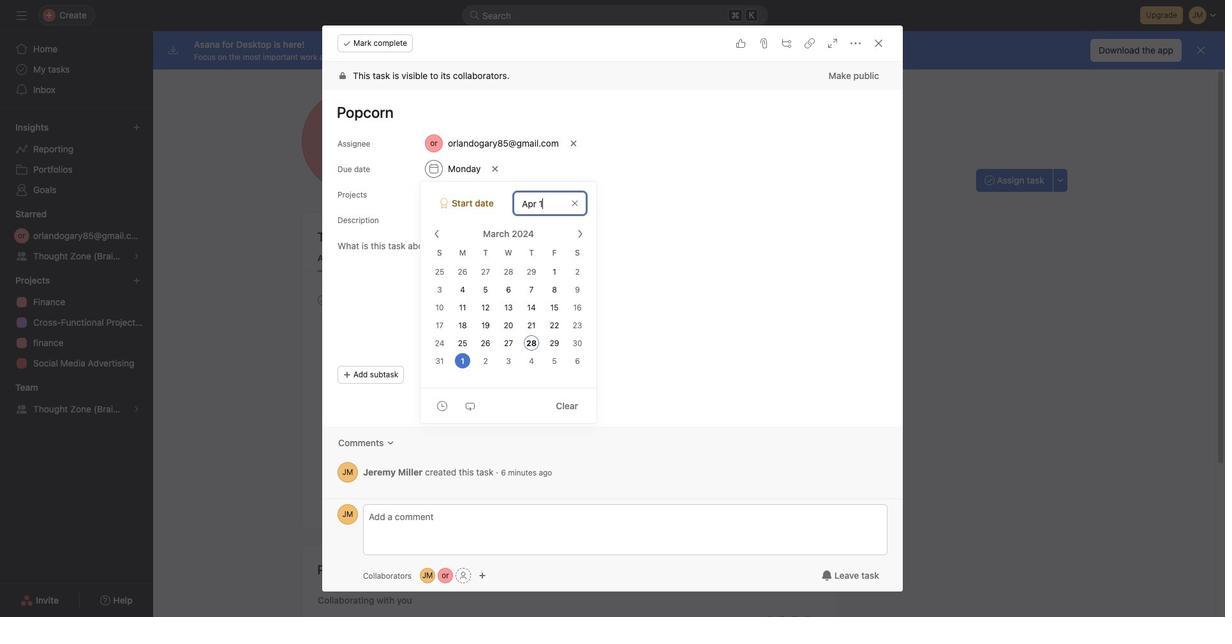 Task type: describe. For each thing, give the bounding box(es) containing it.
mark complete image
[[315, 293, 330, 308]]

2 open user profile image from the top
[[338, 505, 358, 525]]

Mark complete checkbox
[[315, 293, 330, 308]]

set to repeat image
[[465, 401, 475, 411]]

Task Name text field
[[329, 98, 888, 127]]

starred element
[[0, 203, 153, 269]]

insights element
[[0, 116, 153, 203]]

add subtask image
[[782, 38, 792, 48]]

more actions for this task image
[[851, 38, 861, 48]]

1 open user profile image from the top
[[338, 463, 358, 483]]

0 horizontal spatial clear due date image
[[492, 165, 499, 173]]

remove assignee image
[[570, 140, 577, 147]]

add time image
[[437, 401, 447, 411]]

attachments: add a file to this task, popcorn image
[[759, 38, 769, 48]]

1 horizontal spatial clear due date image
[[571, 200, 579, 207]]

projects element
[[0, 269, 153, 376]]

close task pane image
[[873, 38, 884, 48]]

dismiss image
[[1196, 45, 1206, 56]]



Task type: locate. For each thing, give the bounding box(es) containing it.
0 vertical spatial open user profile image
[[338, 463, 358, 483]]

teams element
[[0, 376, 153, 422]]

add or remove collaborators image
[[420, 569, 435, 584]]

0 vertical spatial clear due date image
[[492, 165, 499, 173]]

Due date text field
[[514, 192, 586, 215]]

0 horizontal spatial add or remove collaborators image
[[438, 569, 453, 584]]

prominent image
[[470, 10, 480, 20]]

add or remove collaborators image
[[438, 569, 453, 584], [479, 572, 486, 580]]

tasks tabs tab list
[[302, 251, 837, 272]]

clear due date image
[[492, 165, 499, 173], [571, 200, 579, 207]]

hide sidebar image
[[17, 10, 27, 20]]

open user profile image
[[338, 463, 358, 483], [338, 505, 358, 525]]

1 horizontal spatial add or remove collaborators image
[[479, 572, 486, 580]]

popcorn dialog
[[322, 26, 903, 592]]

next month image
[[575, 229, 585, 239]]

global element
[[0, 31, 153, 108]]

previous month image
[[432, 229, 442, 239]]

comments image
[[386, 440, 394, 447]]

1 vertical spatial clear due date image
[[571, 200, 579, 207]]

0 likes. click to like this task image
[[736, 38, 746, 48]]

main content
[[322, 62, 903, 499]]

full screen image
[[828, 38, 838, 48]]

1 vertical spatial open user profile image
[[338, 505, 358, 525]]

copy task link image
[[805, 38, 815, 48]]



Task type: vqa. For each thing, say whether or not it's contained in the screenshot.
ADD TIME image
yes



